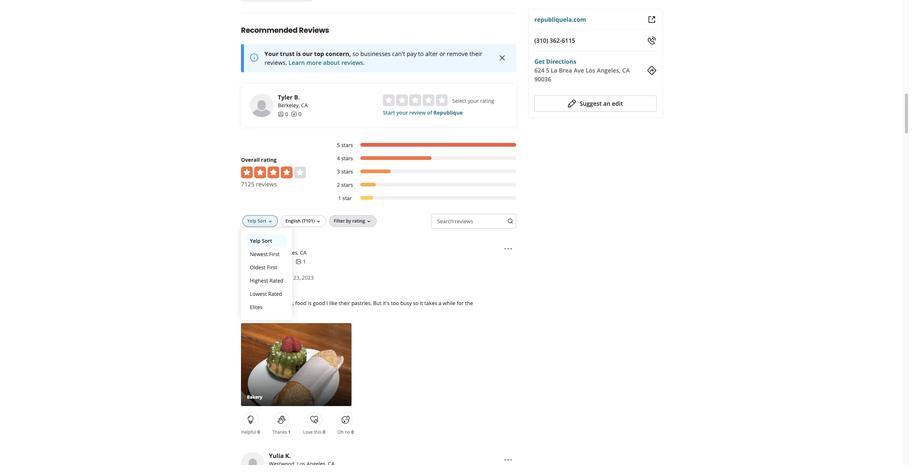 Task type: locate. For each thing, give the bounding box(es) containing it.
rating for filter by rating
[[352, 218, 365, 224]]

reviews. down 'concern,'
[[341, 58, 365, 67]]

0 vertical spatial 4 star rating image
[[241, 166, 306, 178]]

16 chevron down v2 image right (7101)
[[315, 218, 321, 224]]

a
[[439, 300, 441, 307]]

0 horizontal spatial reviews.
[[265, 58, 287, 67]]

pay
[[407, 50, 417, 58]]

first down srsr at bottom
[[269, 250, 279, 257]]

1 right 'thanks'
[[288, 429, 291, 435]]

stars right 2
[[341, 181, 353, 188]]

food left good
[[295, 300, 306, 307]]

sort up yelp sort button
[[258, 218, 266, 224]]

0 horizontal spatial (0 reactions) element
[[257, 429, 260, 435]]

0 vertical spatial rating
[[480, 97, 494, 104]]

0 horizontal spatial so
[[352, 50, 359, 58]]

1 4 star rating image from the top
[[241, 166, 306, 178]]

yelp up yelp sort button
[[247, 218, 256, 224]]

so inside so businesses can't pay to alter or remove their reviews.
[[352, 50, 359, 58]]

srsr r. link
[[269, 241, 286, 249]]

brea
[[559, 66, 572, 74]]

yelp sort for yelp sort button
[[250, 237, 272, 244]]

rated left oct
[[269, 277, 283, 284]]

rating element
[[383, 94, 448, 106]]

16 chevron down v2 image
[[267, 218, 273, 224], [315, 218, 321, 224]]

1 horizontal spatial your
[[468, 97, 479, 104]]

is for beautiful,
[[266, 300, 270, 307]]

sort inside button
[[262, 237, 272, 244]]

0 vertical spatial their
[[469, 50, 482, 58]]

1 vertical spatial angeles,
[[279, 249, 299, 256]]

is left our
[[296, 50, 301, 58]]

stars right 4
[[341, 155, 353, 162]]

1 horizontal spatial los
[[585, 66, 595, 74]]

filter by rating
[[334, 218, 365, 224]]

our
[[302, 50, 313, 58]]

filter reviews by 4 stars rating element
[[329, 155, 516, 162]]

2 16 chevron down v2 image from the left
[[315, 218, 321, 224]]

2023
[[302, 274, 314, 281]]

yelp
[[247, 218, 256, 224], [250, 237, 261, 244]]

0 vertical spatial sort
[[258, 218, 266, 224]]

this place is beautiful, food is good i like their pastries. but it's too busy so it takes a while for the food to come out.
[[241, 300, 473, 314]]

16 photos v2 image
[[296, 258, 301, 264]]

4 stars
[[337, 155, 353, 162]]

1 vertical spatial reviews
[[455, 218, 473, 225]]

0 vertical spatial your
[[468, 97, 479, 104]]

(0 reactions) element for oh no 0
[[351, 429, 354, 435]]

review
[[409, 109, 426, 116]]

so left it
[[413, 300, 419, 307]]

this
[[241, 300, 251, 307]]

yulia k. link
[[269, 452, 291, 460]]

ca inside srsr r. los angeles, ca
[[300, 249, 307, 256]]

angeles, down the r.
[[279, 249, 299, 256]]

1 stars from the top
[[341, 141, 353, 148]]

1 inside photos "element"
[[303, 258, 306, 265]]

4 star rating image up 7125 reviews
[[241, 166, 306, 178]]

oldest first
[[250, 264, 277, 271]]

yelp sort up newest
[[250, 237, 272, 244]]

1 horizontal spatial so
[[413, 300, 419, 307]]

0 horizontal spatial los
[[269, 249, 277, 256]]

yelp sort inside popup button
[[247, 218, 266, 224]]

photo of tyler b. image
[[250, 93, 273, 117]]

rated
[[269, 277, 283, 284], [268, 290, 282, 297]]

los down srsr at bottom
[[269, 249, 277, 256]]

elites button
[[247, 301, 286, 314]]

oh no 0
[[337, 429, 354, 435]]

1 vertical spatial los
[[269, 249, 277, 256]]

english (7101) button
[[281, 215, 326, 227]]

is for our
[[296, 50, 301, 58]]

rated up beautiful,
[[268, 290, 282, 297]]

0 vertical spatial los
[[585, 66, 595, 74]]

directions
[[546, 57, 576, 66]]

food down this
[[241, 307, 252, 314]]

1 horizontal spatial (0 reactions) element
[[323, 429, 325, 435]]

remove
[[447, 50, 468, 58]]

0 vertical spatial angeles,
[[597, 66, 620, 74]]

edit
[[612, 99, 623, 108]]

their
[[469, 50, 482, 58], [339, 300, 350, 307]]

search image
[[507, 218, 513, 224]]

berkeley,
[[278, 102, 300, 109]]

is left good
[[308, 300, 312, 307]]

(310)
[[534, 36, 548, 45]]

their right like on the bottom left
[[339, 300, 350, 307]]

food
[[295, 300, 306, 307], [241, 307, 252, 314]]

2 stars
[[337, 181, 353, 188]]

1 vertical spatial so
[[413, 300, 419, 307]]

oldest first button
[[247, 261, 286, 274]]

0 vertical spatial yelp
[[247, 218, 256, 224]]

menu image
[[504, 455, 512, 464]]

to inside so businesses can't pay to alter or remove their reviews.
[[418, 50, 424, 58]]

1 horizontal spatial 16 chevron down v2 image
[[315, 218, 321, 224]]

0 vertical spatial rated
[[269, 277, 283, 284]]

yelp inside popup button
[[247, 218, 256, 224]]

rating right overall at top left
[[261, 156, 277, 163]]

0
[[285, 110, 288, 117], [298, 110, 301, 117], [257, 429, 260, 435], [323, 429, 325, 435], [351, 429, 354, 435]]

reviews. down the your
[[265, 58, 287, 67]]

can't
[[392, 50, 405, 58]]

16 chevron down v2 image inside english (7101) popup button
[[315, 218, 321, 224]]

reviews right "7125"
[[256, 180, 277, 188]]

2
[[337, 181, 340, 188]]

None radio
[[383, 94, 395, 106], [409, 94, 421, 106], [423, 94, 435, 106], [436, 94, 448, 106], [383, 94, 395, 106], [409, 94, 421, 106], [423, 94, 435, 106], [436, 94, 448, 106]]

0 horizontal spatial 16 chevron down v2 image
[[267, 218, 273, 224]]

los inside get directions 624 s la brea ave los angeles, ca 90036
[[585, 66, 595, 74]]

2 stars from the top
[[341, 155, 353, 162]]

(0 reactions) element for helpful 0
[[257, 429, 260, 435]]

(0 reactions) element right no at the bottom of the page
[[351, 429, 354, 435]]

none radio inside recommended reviews element
[[396, 94, 408, 106]]

4 star rating image for oct 23, 2023
[[241, 274, 281, 281]]

2 4 star rating image from the top
[[241, 274, 281, 281]]

your for start
[[396, 109, 408, 116]]

0 vertical spatial to
[[418, 50, 424, 58]]

los right 'ave'
[[585, 66, 595, 74]]

0 horizontal spatial rating
[[261, 156, 277, 163]]

yelp inside button
[[250, 237, 261, 244]]

0 horizontal spatial reviews
[[256, 180, 277, 188]]

is inside info alert
[[296, 50, 301, 58]]

recommended reviews
[[241, 25, 329, 35]]

stars right 3
[[341, 168, 353, 175]]

0 vertical spatial reviews
[[256, 180, 277, 188]]

angeles,
[[597, 66, 620, 74], [279, 249, 299, 256]]

1 horizontal spatial is
[[296, 50, 301, 58]]

it
[[420, 300, 423, 307]]

16 chevron down v2 image inside yelp sort popup button
[[267, 218, 273, 224]]

trust
[[280, 50, 295, 58]]

yelp sort
[[247, 218, 266, 224], [250, 237, 272, 244]]

1 vertical spatial rating
[[261, 156, 277, 163]]

1 horizontal spatial reviews.
[[341, 58, 365, 67]]

  text field inside recommended reviews element
[[431, 214, 516, 228]]

filter reviews by 3 stars rating element
[[329, 168, 516, 175]]

(no rating) image
[[383, 94, 448, 106]]

r.
[[282, 241, 286, 249]]

your right start
[[396, 109, 408, 116]]

16 chevron down v2 image
[[366, 218, 372, 224]]

republique
[[433, 109, 463, 116]]

first
[[269, 250, 279, 257], [267, 264, 277, 271]]

1 horizontal spatial their
[[469, 50, 482, 58]]

ca
[[622, 66, 630, 74], [301, 102, 308, 109], [300, 249, 307, 256]]

yelp sort inside button
[[250, 237, 272, 244]]

1 vertical spatial your
[[396, 109, 408, 116]]

1 vertical spatial food
[[241, 307, 252, 314]]

16 chevron down v2 image for sort
[[267, 218, 273, 224]]

recommended reviews element
[[217, 13, 540, 465]]

reviews.
[[265, 58, 287, 67], [341, 58, 365, 67]]

search
[[437, 218, 453, 225]]

1 vertical spatial rated
[[268, 290, 282, 297]]

1 vertical spatial yelp sort
[[250, 237, 272, 244]]

1 horizontal spatial food
[[295, 300, 306, 307]]

reviews for search reviews
[[455, 218, 473, 225]]

1 vertical spatial ca
[[301, 102, 308, 109]]

pastries.
[[351, 300, 372, 307]]

0 horizontal spatial your
[[396, 109, 408, 116]]

3 (0 reactions) element from the left
[[351, 429, 354, 435]]

1 right the 16 photos v2
[[303, 258, 306, 265]]

filter reviews by 1 star rating element
[[329, 194, 516, 202]]

while
[[443, 300, 455, 307]]

first inside oldest first 'button'
[[267, 264, 277, 271]]

angeles, right 'ave'
[[597, 66, 620, 74]]

1 horizontal spatial rating
[[352, 218, 365, 224]]

0 horizontal spatial angeles,
[[279, 249, 299, 256]]

4 star rating image
[[241, 166, 306, 178], [241, 274, 281, 281]]

so inside this place is beautiful, food is good i like their pastries. but it's too busy so it takes a while for the food to come out.
[[413, 300, 419, 307]]

2 vertical spatial ca
[[300, 249, 307, 256]]

1 right 16 camera v2 image
[[248, 286, 251, 292]]

1 vertical spatial 4 star rating image
[[241, 274, 281, 281]]

your
[[468, 97, 479, 104], [396, 109, 408, 116]]

stars right 5
[[341, 141, 353, 148]]

sort inside popup button
[[258, 218, 266, 224]]

so right 'concern,'
[[352, 50, 359, 58]]

yelp for yelp sort popup button
[[247, 218, 256, 224]]

your
[[265, 50, 278, 58]]

menu image
[[504, 244, 512, 253]]

0 vertical spatial so
[[352, 50, 359, 58]]

90036
[[534, 75, 551, 83]]

(0 reactions) element right this
[[323, 429, 325, 435]]

0 horizontal spatial to
[[253, 307, 258, 314]]

photo of yulia k. image
[[241, 452, 265, 465]]

0 vertical spatial ca
[[622, 66, 630, 74]]

0 right no at the bottom of the page
[[351, 429, 354, 435]]

sort up newest first button
[[262, 237, 272, 244]]

(0 reactions) element right helpful
[[257, 429, 260, 435]]

no
[[345, 429, 350, 435]]

first for newest first
[[269, 250, 279, 257]]

0 inside friends element
[[285, 110, 288, 117]]

rating inside dropdown button
[[352, 218, 365, 224]]

yulia k.
[[269, 452, 291, 460]]

yelp up newest
[[250, 237, 261, 244]]

0 vertical spatial food
[[295, 300, 306, 307]]

to right pay
[[418, 50, 424, 58]]

first inside newest first button
[[269, 250, 279, 257]]

is
[[296, 50, 301, 58], [266, 300, 270, 307], [308, 300, 312, 307]]

reviews. inside so businesses can't pay to alter or remove their reviews.
[[265, 58, 287, 67]]

filter reviews by 5 stars rating element
[[329, 141, 516, 149]]

reviews right search
[[455, 218, 473, 225]]

ca up photos "element"
[[300, 249, 307, 256]]

so
[[352, 50, 359, 58], [413, 300, 419, 307]]

1 vertical spatial their
[[339, 300, 350, 307]]

(0 reactions) element
[[257, 429, 260, 435], [323, 429, 325, 435], [351, 429, 354, 435]]

0 right "16 friends v2" image
[[285, 110, 288, 117]]

sort for yelp sort popup button
[[258, 218, 266, 224]]

4 stars from the top
[[341, 181, 353, 188]]

None radio
[[396, 94, 408, 106]]

1 vertical spatial to
[[253, 307, 258, 314]]

0 horizontal spatial is
[[266, 300, 270, 307]]

rating right select at the top of the page
[[480, 97, 494, 104]]

reviews element
[[291, 110, 301, 118]]

1 (0 reactions) element from the left
[[257, 429, 260, 435]]

stars inside 'element'
[[341, 155, 353, 162]]

0 vertical spatial first
[[269, 250, 279, 257]]

suggest an edit button
[[534, 95, 656, 112]]

is up come
[[266, 300, 270, 307]]

to down place
[[253, 307, 258, 314]]

1 left star
[[338, 194, 341, 201]]

angeles, inside get directions 624 s la brea ave los angeles, ca 90036
[[597, 66, 620, 74]]

1 reviews. from the left
[[265, 58, 287, 67]]

your right select at the top of the page
[[468, 97, 479, 104]]

1 horizontal spatial angeles,
[[597, 66, 620, 74]]

24 phone v2 image
[[647, 36, 656, 45]]

4 star rating image down oldest first
[[241, 274, 281, 281]]

stars
[[341, 141, 353, 148], [341, 155, 353, 162], [341, 168, 353, 175], [341, 181, 353, 188]]

1 16 chevron down v2 image from the left
[[267, 218, 273, 224]]

2 horizontal spatial (0 reactions) element
[[351, 429, 354, 435]]

2 horizontal spatial rating
[[480, 97, 494, 104]]

1 horizontal spatial to
[[418, 50, 424, 58]]

1 star
[[338, 194, 352, 201]]

(1 reaction) element
[[288, 429, 291, 435]]

rating left 16 chevron down v2 image
[[352, 218, 365, 224]]

highest rated
[[250, 277, 283, 284]]

suggest
[[579, 99, 602, 108]]

los inside srsr r. los angeles, ca
[[269, 249, 277, 256]]

their inside so businesses can't pay to alter or remove their reviews.
[[469, 50, 482, 58]]

0 vertical spatial yelp sort
[[247, 218, 266, 224]]

ca up reviews element
[[301, 102, 308, 109]]

0 right 16 review v2 image
[[298, 110, 301, 117]]

2 vertical spatial rating
[[352, 218, 365, 224]]

lowest rated
[[250, 290, 282, 297]]

1 vertical spatial sort
[[262, 237, 272, 244]]

learn more about reviews. link
[[289, 58, 365, 67]]

tyler b. link
[[278, 93, 300, 101]]

yelp sort up yelp sort button
[[247, 218, 266, 224]]

16 chevron down v2 image up yelp sort button
[[267, 218, 273, 224]]

their right remove
[[469, 50, 482, 58]]

srsr r. los angeles, ca
[[269, 241, 307, 256]]

first down newest first button
[[267, 264, 277, 271]]

stars for 5 stars
[[341, 141, 353, 148]]

sort for yelp sort button
[[262, 237, 272, 244]]

3 stars from the top
[[341, 168, 353, 175]]

rating for select your rating
[[480, 97, 494, 104]]

good
[[313, 300, 325, 307]]

2 (0 reactions) element from the left
[[323, 429, 325, 435]]

1 vertical spatial first
[[267, 264, 277, 271]]

learn
[[289, 58, 305, 67]]

5
[[337, 141, 340, 148]]

ca left 24 directions v2 icon
[[622, 66, 630, 74]]

0 horizontal spatial their
[[339, 300, 350, 307]]

1 vertical spatial yelp
[[250, 237, 261, 244]]

1 horizontal spatial reviews
[[455, 218, 473, 225]]

too
[[391, 300, 399, 307]]

  text field
[[431, 214, 516, 228]]

0 right this
[[323, 429, 325, 435]]

los
[[585, 66, 595, 74], [269, 249, 277, 256]]

overall
[[241, 156, 260, 163]]

busy
[[400, 300, 412, 307]]



Task type: vqa. For each thing, say whether or not it's contained in the screenshot.
Search image
yes



Task type: describe. For each thing, give the bounding box(es) containing it.
highest rated button
[[247, 274, 286, 287]]

24 pencil v2 image
[[568, 99, 576, 108]]

of
[[427, 109, 432, 116]]

ca inside get directions 624 s la brea ave los angeles, ca 90036
[[622, 66, 630, 74]]

362-
[[550, 36, 562, 45]]

filter
[[334, 218, 345, 224]]

oct 23, 2023
[[284, 274, 314, 281]]

recommended
[[241, 25, 298, 35]]

oct
[[284, 274, 292, 281]]

1 photo
[[248, 286, 265, 292]]

0 right helpful
[[257, 429, 260, 435]]

place
[[252, 300, 265, 307]]

0 inside reviews element
[[298, 110, 301, 117]]

photo of srsr r. image
[[241, 241, 265, 264]]

(310) 362-6115
[[534, 36, 575, 45]]

yelp sort button
[[247, 234, 286, 248]]

yulia
[[269, 452, 284, 460]]

get directions link
[[534, 57, 576, 66]]

24 external link v2 image
[[647, 15, 656, 24]]

reviews for 7125 reviews
[[256, 180, 277, 188]]

4 star rating image for 7125 reviews
[[241, 166, 306, 178]]

newest first
[[250, 250, 279, 257]]

or
[[439, 50, 445, 58]]

newest
[[250, 250, 268, 257]]

ave
[[573, 66, 584, 74]]

search reviews
[[437, 218, 473, 225]]

0 horizontal spatial food
[[241, 307, 252, 314]]

out.
[[274, 307, 284, 314]]

english (7101)
[[285, 218, 315, 224]]

lowest
[[250, 290, 267, 297]]

3
[[337, 168, 340, 175]]

photos element
[[296, 258, 306, 265]]

rated for lowest rated
[[268, 290, 282, 297]]

so businesses can't pay to alter or remove their reviews.
[[265, 50, 482, 67]]

rated for highest rated
[[269, 277, 283, 284]]

24 info v2 image
[[250, 53, 259, 62]]

your for select
[[468, 97, 479, 104]]

thanks 1
[[272, 429, 291, 435]]

beautiful,
[[271, 300, 294, 307]]

about
[[323, 58, 340, 67]]

yelp sort for yelp sort popup button
[[247, 218, 266, 224]]

takes
[[424, 300, 437, 307]]

their inside this place is beautiful, food is good i like their pastries. but it's too busy so it takes a while for the food to come out.
[[339, 300, 350, 307]]

yelp for yelp sort button
[[250, 237, 261, 244]]

start your review of republique
[[383, 109, 463, 116]]

b.
[[294, 93, 300, 101]]

english
[[285, 218, 301, 224]]

oldest
[[250, 264, 265, 271]]

come
[[260, 307, 273, 314]]

close image
[[498, 53, 507, 62]]

24 directions v2 image
[[647, 66, 656, 75]]

newest first button
[[247, 248, 286, 261]]

select
[[452, 97, 466, 104]]

photo
[[252, 286, 265, 292]]

stars for 2 stars
[[341, 181, 353, 188]]

(0 reactions) element for love this 0
[[323, 429, 325, 435]]

1 photo link
[[248, 286, 265, 292]]

select your rating
[[452, 97, 494, 104]]

stars for 4 stars
[[341, 155, 353, 162]]

but
[[373, 300, 382, 307]]

it's
[[383, 300, 390, 307]]

highest
[[250, 277, 268, 284]]

an
[[603, 99, 610, 108]]

star
[[342, 194, 352, 201]]

businesses
[[360, 50, 391, 58]]

love this 0
[[303, 429, 325, 435]]

2 reviews. from the left
[[341, 58, 365, 67]]

23,
[[293, 274, 301, 281]]

7125 reviews
[[241, 180, 277, 188]]

filter reviews by 2 stars rating element
[[329, 181, 516, 189]]

learn more about reviews.
[[289, 58, 365, 67]]

like
[[329, 300, 337, 307]]

ca inside tyler b. berkeley, ca
[[301, 102, 308, 109]]

first for oldest first
[[267, 264, 277, 271]]

tyler
[[278, 93, 293, 101]]

16 chevron down v2 image for (7101)
[[315, 218, 321, 224]]

lowest rated button
[[247, 287, 286, 301]]

get
[[534, 57, 544, 66]]

thanks
[[272, 429, 287, 435]]

info alert
[[241, 44, 516, 72]]

to inside this place is beautiful, food is good i like their pastries. but it's too busy so it takes a while for the food to come out.
[[253, 307, 258, 314]]

the
[[465, 300, 473, 307]]

tyler b. berkeley, ca
[[278, 93, 308, 109]]

yelp sort button
[[242, 215, 278, 227]]

helpful
[[241, 429, 256, 435]]

16 friends v2 image
[[278, 111, 284, 117]]

republiquela.com
[[534, 15, 586, 24]]

angeles, inside srsr r. los angeles, ca
[[279, 249, 299, 256]]

16 review v2 image
[[291, 111, 297, 117]]

1 left the 16 photos v2
[[290, 258, 293, 265]]

friends element
[[278, 110, 288, 118]]

srsr
[[269, 241, 280, 249]]

your trust is our top concern,
[[265, 50, 351, 58]]

16 camera v2 image
[[241, 286, 247, 292]]

republiquela.com link
[[534, 15, 586, 24]]

4
[[337, 155, 340, 162]]

s
[[546, 66, 549, 74]]

3 stars
[[337, 168, 353, 175]]

la
[[551, 66, 557, 74]]

for
[[457, 300, 464, 307]]

stars for 3 stars
[[341, 168, 353, 175]]

i
[[326, 300, 328, 307]]

overall rating
[[241, 156, 277, 163]]

suggest an edit
[[579, 99, 623, 108]]

reviews
[[299, 25, 329, 35]]

2 horizontal spatial is
[[308, 300, 312, 307]]

6115
[[562, 36, 575, 45]]



